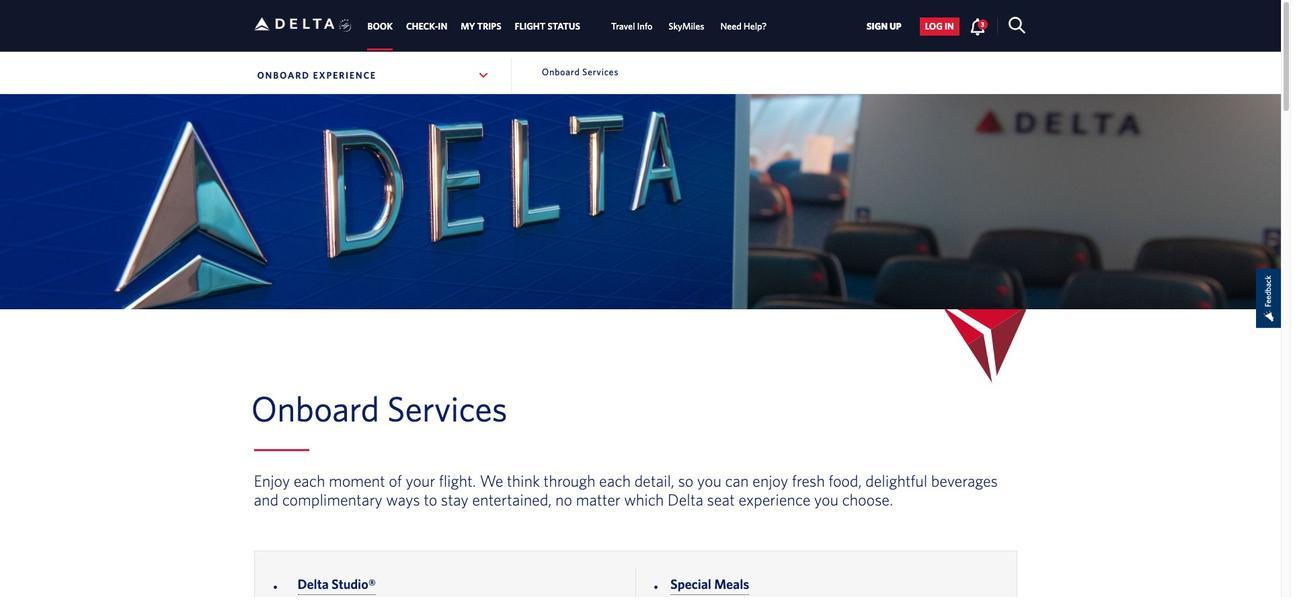 Task type: vqa. For each thing, say whether or not it's contained in the screenshot.
the left the Delta
yes



Task type: locate. For each thing, give the bounding box(es) containing it.
detail,
[[635, 472, 675, 491]]

check-
[[406, 21, 438, 32]]

each right enjoy
[[294, 472, 325, 491]]

delta studio® link
[[298, 577, 376, 596]]

services inside main content
[[387, 388, 508, 429]]

1 vertical spatial services
[[387, 388, 508, 429]]

stay
[[441, 491, 469, 510]]

1 vertical spatial onboard services
[[251, 388, 508, 429]]

delta left studio®
[[298, 577, 329, 592]]

flight status
[[515, 21, 581, 32]]

0 vertical spatial services
[[583, 67, 619, 77]]

onboard inside dropdown button
[[257, 70, 310, 81]]

seat
[[707, 491, 735, 510]]

enjoy
[[254, 472, 290, 491]]

check-in link
[[406, 14, 448, 39]]

status
[[548, 21, 581, 32]]

travel
[[611, 21, 635, 32]]

tab list
[[361, 0, 775, 51]]

so
[[678, 472, 694, 491]]

each left detail,
[[600, 472, 631, 491]]

choose.
[[843, 491, 893, 510]]

1 horizontal spatial each
[[600, 472, 631, 491]]

entertained,
[[473, 491, 552, 510]]

you
[[698, 472, 722, 491], [815, 491, 839, 510]]

0 horizontal spatial each
[[294, 472, 325, 491]]

skymiles
[[669, 21, 705, 32]]

special
[[671, 577, 712, 592]]

skyteam image
[[339, 5, 352, 47]]

in
[[438, 21, 448, 32]]

book link
[[368, 14, 393, 39]]

complimentary
[[282, 491, 383, 510]]

3 link
[[970, 17, 988, 35]]

0 horizontal spatial onboard services
[[251, 388, 508, 429]]

trips
[[477, 21, 502, 32]]

0 horizontal spatial services
[[387, 388, 508, 429]]

to
[[424, 491, 438, 510]]

each
[[294, 472, 325, 491], [600, 472, 631, 491]]

you right so
[[698, 472, 722, 491]]

onboard
[[542, 67, 580, 77], [257, 70, 310, 81], [251, 388, 380, 429]]

my trips link
[[461, 14, 502, 39]]

sign up
[[867, 21, 902, 32]]

delta left seat
[[668, 491, 704, 510]]

0 horizontal spatial delta
[[298, 577, 329, 592]]

my
[[461, 21, 475, 32]]

onboard services main content
[[0, 388, 1282, 597]]

you left choose.
[[815, 491, 839, 510]]

2 each from the left
[[600, 472, 631, 491]]

delta
[[668, 491, 704, 510], [298, 577, 329, 592]]

0 vertical spatial delta
[[668, 491, 704, 510]]

0 vertical spatial onboard services
[[542, 67, 619, 77]]

we
[[480, 472, 503, 491]]

services
[[583, 67, 619, 77], [387, 388, 508, 429]]

sign up link
[[862, 17, 907, 36]]

onboard services
[[542, 67, 619, 77], [251, 388, 508, 429]]

flight.
[[439, 472, 476, 491]]

onboard services inside main content
[[251, 388, 508, 429]]

1 horizontal spatial delta
[[668, 491, 704, 510]]

need help? link
[[721, 14, 767, 39]]



Task type: describe. For each thing, give the bounding box(es) containing it.
tab list containing book
[[361, 0, 775, 51]]

delightful
[[866, 472, 928, 491]]

moment
[[329, 472, 385, 491]]

skymiles link
[[669, 14, 705, 39]]

1 horizontal spatial onboard services
[[542, 67, 619, 77]]

log
[[926, 21, 943, 32]]

0 horizontal spatial you
[[698, 472, 722, 491]]

delta studio®
[[298, 577, 376, 592]]

enjoy each moment of your flight. we think through each detail, so you can enjoy fresh food, delightful beverages and complimentary ways to stay entertained, no matter which delta seat experience you choose.
[[254, 472, 998, 510]]

flight status link
[[515, 14, 581, 39]]

travel info
[[611, 21, 653, 32]]

food,
[[829, 472, 862, 491]]

check-in
[[406, 21, 448, 32]]

beverages
[[932, 472, 998, 491]]

onboard experience button
[[254, 59, 493, 92]]

delta inside enjoy each moment of your flight. we think through each detail, so you can enjoy fresh food, delightful beverages and complimentary ways to stay entertained, no matter which delta seat experience you choose.
[[668, 491, 704, 510]]

up
[[890, 21, 902, 32]]

enjoy
[[753, 472, 789, 491]]

flight
[[515, 21, 546, 32]]

help?
[[744, 21, 767, 32]]

3
[[981, 20, 985, 28]]

info
[[637, 21, 653, 32]]

log in
[[926, 21, 954, 32]]

special meals
[[671, 577, 750, 592]]

book
[[368, 21, 393, 32]]

fresh
[[792, 472, 825, 491]]

of
[[389, 472, 402, 491]]

sign
[[867, 21, 888, 32]]

ways
[[386, 491, 420, 510]]

onboard experience
[[257, 70, 377, 81]]

1 each from the left
[[294, 472, 325, 491]]

through
[[544, 472, 596, 491]]

log in button
[[920, 17, 960, 36]]

1 horizontal spatial you
[[815, 491, 839, 510]]

think
[[507, 472, 540, 491]]

your
[[406, 472, 435, 491]]

in
[[945, 21, 954, 32]]

1 horizontal spatial services
[[583, 67, 619, 77]]

experience
[[313, 70, 377, 81]]

onboard inside main content
[[251, 388, 380, 429]]

delta air lines image
[[254, 3, 335, 45]]

meals
[[715, 577, 750, 592]]

no
[[556, 491, 572, 510]]

studio®
[[332, 577, 376, 592]]

1 vertical spatial delta
[[298, 577, 329, 592]]

and
[[254, 491, 279, 510]]

special meals link
[[671, 577, 750, 596]]

travel info link
[[611, 14, 653, 39]]

need help?
[[721, 21, 767, 32]]

can
[[726, 472, 749, 491]]

need
[[721, 21, 742, 32]]

my trips
[[461, 21, 502, 32]]

experience
[[739, 491, 811, 510]]

matter
[[576, 491, 621, 510]]

which
[[625, 491, 664, 510]]



